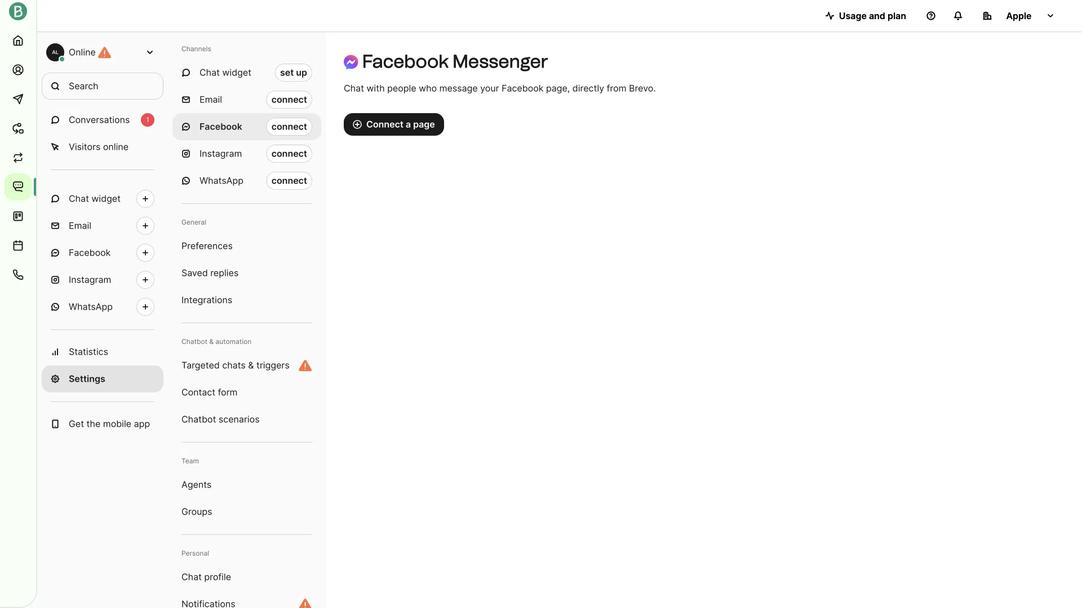 Task type: locate. For each thing, give the bounding box(es) containing it.
plan
[[888, 10, 907, 21]]

1 vertical spatial &
[[248, 360, 254, 371]]

connect for instagram
[[272, 148, 307, 159]]

connect for facebook
[[272, 121, 307, 132]]

chats
[[222, 360, 246, 371]]

connect a page
[[366, 119, 435, 130]]

chat widget up email link
[[69, 193, 121, 204]]

who
[[419, 83, 437, 94]]

chat up email link
[[69, 193, 89, 204]]

chat with people who message your facebook page, directly from brevo.
[[344, 83, 656, 94]]

facebook
[[362, 50, 449, 72], [502, 83, 544, 94], [200, 121, 242, 132], [69, 247, 111, 258]]

3 connect from the top
[[272, 148, 307, 159]]

contact
[[182, 387, 215, 398]]

0 horizontal spatial email
[[69, 220, 91, 231]]

whatsapp
[[200, 175, 244, 186], [69, 302, 113, 313]]

& right chats
[[248, 360, 254, 371]]

saved replies
[[182, 268, 239, 279]]

1 horizontal spatial chat widget
[[200, 67, 251, 78]]

email
[[200, 94, 222, 105], [69, 220, 91, 231]]

chatbot for chatbot & automation
[[182, 338, 208, 346]]

set up
[[280, 67, 307, 78]]

connect
[[366, 119, 404, 130]]

targeted chats & triggers
[[182, 360, 290, 371]]

chat profile link
[[173, 564, 321, 591]]

whatsapp up general
[[200, 175, 244, 186]]

connect for email
[[272, 94, 307, 105]]

online
[[69, 47, 96, 58]]

1 chatbot from the top
[[182, 338, 208, 346]]

general
[[182, 218, 206, 227]]

1 horizontal spatial widget
[[222, 67, 251, 78]]

chatbot
[[182, 338, 208, 346], [182, 414, 216, 425]]

0 vertical spatial email
[[200, 94, 222, 105]]

2 connect from the top
[[272, 121, 307, 132]]

al
[[52, 49, 59, 55]]

facebook image
[[344, 55, 358, 69]]

get the mobile app link
[[42, 411, 163, 438]]

& left automation
[[209, 338, 214, 346]]

personal
[[182, 550, 209, 558]]

and
[[869, 10, 886, 21]]

form
[[218, 387, 238, 398]]

preferences
[[182, 241, 233, 252]]

usage and plan
[[839, 10, 907, 21]]

a
[[406, 119, 411, 130]]

chat inside "link"
[[182, 572, 202, 583]]

chat widget
[[200, 67, 251, 78], [69, 193, 121, 204]]

the
[[87, 419, 101, 430]]

targeted chats & triggers link
[[173, 352, 321, 379]]

instagram
[[200, 148, 242, 159], [69, 275, 111, 286]]

connect
[[272, 94, 307, 105], [272, 121, 307, 132], [272, 148, 307, 159], [272, 175, 307, 186]]

settings
[[69, 374, 105, 385]]

0 vertical spatial chat widget
[[200, 67, 251, 78]]

instagram link
[[42, 267, 163, 294]]

whatsapp down instagram link
[[69, 302, 113, 313]]

mobile
[[103, 419, 131, 430]]

1 vertical spatial email
[[69, 220, 91, 231]]

chatbot scenarios
[[182, 414, 260, 425]]

chatbot up targeted
[[182, 338, 208, 346]]

chat down the personal on the left of page
[[182, 572, 202, 583]]

chat left with
[[344, 83, 364, 94]]

0 vertical spatial whatsapp
[[200, 175, 244, 186]]

chat down channels
[[200, 67, 220, 78]]

message
[[440, 83, 478, 94]]

statistics link
[[42, 339, 163, 366]]

agents
[[182, 480, 212, 491]]

1
[[146, 116, 149, 124]]

saved replies link
[[173, 260, 321, 287]]

widget left 'set'
[[222, 67, 251, 78]]

1 horizontal spatial instagram
[[200, 148, 242, 159]]

&
[[209, 338, 214, 346], [248, 360, 254, 371]]

integrations
[[182, 295, 232, 306]]

2 chatbot from the top
[[182, 414, 216, 425]]

0 horizontal spatial whatsapp
[[69, 302, 113, 313]]

visitors online link
[[42, 134, 163, 161]]

1 vertical spatial whatsapp
[[69, 302, 113, 313]]

contact form
[[182, 387, 238, 398]]

1 connect from the top
[[272, 94, 307, 105]]

usage
[[839, 10, 867, 21]]

get
[[69, 419, 84, 430]]

email down channels
[[200, 94, 222, 105]]

integrations link
[[173, 287, 321, 314]]

chat
[[200, 67, 220, 78], [344, 83, 364, 94], [69, 193, 89, 204], [182, 572, 202, 583]]

facebook link
[[42, 240, 163, 267]]

1 vertical spatial chatbot
[[182, 414, 216, 425]]

chatbot scenarios link
[[173, 406, 321, 434]]

profile
[[204, 572, 231, 583]]

4 connect from the top
[[272, 175, 307, 186]]

widget up email link
[[92, 193, 121, 204]]

email down chat widget link
[[69, 220, 91, 231]]

0 horizontal spatial chat widget
[[69, 193, 121, 204]]

1 vertical spatial instagram
[[69, 275, 111, 286]]

widget
[[222, 67, 251, 78], [92, 193, 121, 204]]

0 horizontal spatial widget
[[92, 193, 121, 204]]

0 vertical spatial chatbot
[[182, 338, 208, 346]]

0 vertical spatial &
[[209, 338, 214, 346]]

0 horizontal spatial instagram
[[69, 275, 111, 286]]

chatbot down "contact"
[[182, 414, 216, 425]]

whatsapp inside whatsapp link
[[69, 302, 113, 313]]

chat widget down channels
[[200, 67, 251, 78]]



Task type: vqa. For each thing, say whether or not it's contained in the screenshot.
Contact form link
yes



Task type: describe. For each thing, give the bounding box(es) containing it.
get the mobile app
[[69, 419, 150, 430]]

1 horizontal spatial whatsapp
[[200, 175, 244, 186]]

statistics
[[69, 347, 108, 358]]

groups
[[182, 507, 212, 518]]

1 vertical spatial chat widget
[[69, 193, 121, 204]]

email link
[[42, 213, 163, 240]]

1 horizontal spatial &
[[248, 360, 254, 371]]

search link
[[42, 73, 163, 100]]

automation
[[216, 338, 252, 346]]

connect for whatsapp
[[272, 175, 307, 186]]

facebook inside facebook link
[[69, 247, 111, 258]]

chat widget link
[[42, 185, 163, 213]]

people
[[387, 83, 416, 94]]

0 vertical spatial instagram
[[200, 148, 242, 159]]

1 vertical spatial widget
[[92, 193, 121, 204]]

conversations
[[69, 114, 130, 125]]

replies
[[210, 268, 239, 279]]

groups link
[[173, 499, 321, 526]]

your
[[480, 83, 499, 94]]

with
[[367, 83, 385, 94]]

visitors online
[[69, 142, 129, 153]]

online
[[103, 142, 129, 153]]

chat profile
[[182, 572, 231, 583]]

connect a page link
[[344, 113, 444, 136]]

directly
[[573, 83, 604, 94]]

brevo.
[[629, 83, 656, 94]]

targeted
[[182, 360, 220, 371]]

app
[[134, 419, 150, 430]]

0 horizontal spatial &
[[209, 338, 214, 346]]

page,
[[546, 83, 570, 94]]

apple button
[[974, 5, 1064, 27]]

chatbot & automation
[[182, 338, 252, 346]]

from
[[607, 83, 627, 94]]

apple
[[1007, 10, 1032, 21]]

chatbot for chatbot scenarios
[[182, 414, 216, 425]]

0 vertical spatial widget
[[222, 67, 251, 78]]

up
[[296, 67, 307, 78]]

messenger
[[453, 50, 548, 72]]

set
[[280, 67, 294, 78]]

page
[[413, 119, 435, 130]]

scenarios
[[219, 414, 260, 425]]

saved
[[182, 268, 208, 279]]

contact form link
[[173, 379, 321, 406]]

facebook messenger
[[362, 50, 548, 72]]

preferences link
[[173, 233, 321, 260]]

visitors
[[69, 142, 101, 153]]

email inside email link
[[69, 220, 91, 231]]

team
[[182, 458, 199, 466]]

whatsapp link
[[42, 294, 163, 321]]

agents link
[[173, 472, 321, 499]]

triggers
[[257, 360, 290, 371]]

1 horizontal spatial email
[[200, 94, 222, 105]]

settings link
[[42, 366, 163, 393]]

search
[[69, 81, 98, 92]]

usage and plan button
[[817, 5, 916, 27]]

channels
[[182, 45, 211, 53]]



